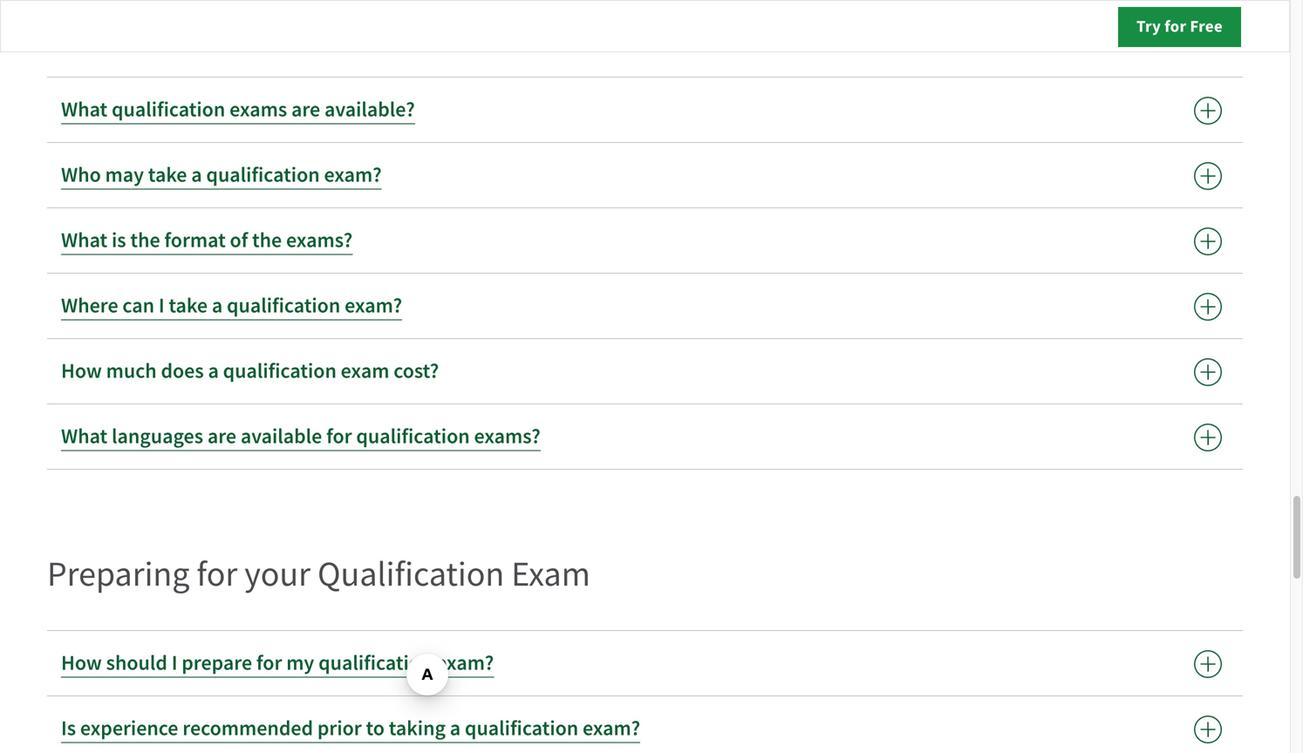 Task type: vqa. For each thing, say whether or not it's contained in the screenshot.
Learn
no



Task type: describe. For each thing, give the bounding box(es) containing it.
qualification
[[318, 553, 504, 597]]

free
[[1190, 15, 1223, 38]]

available?
[[325, 96, 415, 123]]

is experience recommended prior to taking a qualification exam?
[[61, 715, 640, 743]]

where can i take a qualification exam?
[[61, 292, 402, 320]]

what languages are available for qualification exams?
[[61, 423, 541, 451]]

open image for qualification
[[1194, 651, 1222, 679]]

what for what qualification exams are available?
[[61, 96, 107, 123]]

prepare
[[182, 650, 252, 677]]

exams? for what is the format of the exams?
[[286, 227, 353, 254]]

does
[[161, 358, 204, 385]]

qualification inside dropdown button
[[227, 292, 340, 320]]

who may take a qualification exam? button
[[47, 143, 1243, 208]]

exam
[[511, 553, 590, 597]]

for left my
[[256, 650, 282, 677]]

is
[[112, 227, 126, 254]]

open image for where can i take a qualification exam?
[[1194, 293, 1222, 321]]

who may take a qualification exam?
[[61, 161, 382, 189]]

i for should
[[172, 650, 177, 677]]

2 the from the left
[[252, 227, 282, 254]]

much
[[106, 358, 157, 385]]

i for can
[[159, 292, 165, 320]]

how much does a qualification exam cost?
[[61, 358, 439, 385]]

what is the format of the exams? button
[[47, 209, 1243, 273]]

who
[[61, 161, 101, 189]]

what for what is the format of the exams?
[[61, 227, 107, 254]]

where can i take a qualification exam? button
[[47, 274, 1243, 339]]

prior
[[317, 715, 362, 743]]

a inside how much does a qualification exam cost? dropdown button
[[208, 358, 219, 385]]

of
[[230, 227, 248, 254]]

try
[[1137, 15, 1161, 38]]

can
[[122, 292, 154, 320]]

how should i prepare for my qualification exam?
[[61, 650, 494, 677]]

what for what languages are available for qualification exams?
[[61, 423, 107, 451]]

open image for what qualification exams are available?
[[1194, 97, 1222, 125]]

open image for what is the format of the exams?
[[1194, 228, 1222, 256]]

exams
[[229, 96, 287, 123]]

your
[[244, 553, 311, 597]]

exam? inside dropdown button
[[345, 292, 402, 320]]

for right available
[[326, 423, 352, 451]]

format
[[164, 227, 226, 254]]

exam? down available?
[[324, 161, 382, 189]]

may
[[105, 161, 144, 189]]



Task type: locate. For each thing, give the bounding box(es) containing it.
are left available
[[207, 423, 236, 451]]

how left should at the left bottom of the page
[[61, 650, 102, 677]]

1 how from the top
[[61, 358, 102, 385]]

a
[[191, 161, 202, 189], [212, 292, 223, 320], [208, 358, 219, 385], [450, 715, 461, 743]]

the
[[130, 227, 160, 254], [252, 227, 282, 254]]

where
[[61, 292, 118, 320]]

a up format
[[191, 161, 202, 189]]

1 horizontal spatial the
[[252, 227, 282, 254]]

i right should at the left bottom of the page
[[172, 650, 177, 677]]

is
[[61, 715, 76, 743]]

exam? down how should i prepare for my qualification exam? dropdown button
[[583, 715, 640, 743]]

1 open image from the top
[[1194, 97, 1222, 125]]

preparing for your qualification exam
[[47, 553, 590, 597]]

the right of
[[252, 227, 282, 254]]

0 vertical spatial exams?
[[286, 227, 353, 254]]

i right can
[[159, 292, 165, 320]]

are
[[291, 96, 320, 123], [207, 423, 236, 451]]

what qualification exams are available? button
[[47, 78, 1243, 142]]

open image inside what languages are available for qualification exams? dropdown button
[[1194, 424, 1222, 452]]

the right is
[[130, 227, 160, 254]]

open image inside where can i take a qualification exam? dropdown button
[[1194, 293, 1222, 321]]

a inside where can i take a qualification exam? dropdown button
[[212, 292, 223, 320]]

1 vertical spatial how
[[61, 650, 102, 677]]

languages
[[112, 423, 203, 451]]

take right can
[[169, 292, 208, 320]]

for right try
[[1165, 15, 1187, 38]]

try for free
[[1137, 15, 1223, 38]]

preparing
[[47, 553, 190, 597]]

a inside who may take a qualification exam? dropdown button
[[191, 161, 202, 189]]

take inside dropdown button
[[148, 161, 187, 189]]

1 what from the top
[[61, 96, 107, 123]]

i inside dropdown button
[[172, 650, 177, 677]]

0 vertical spatial what
[[61, 96, 107, 123]]

my
[[286, 650, 314, 677]]

3 open image from the top
[[1194, 293, 1222, 321]]

what
[[61, 96, 107, 123], [61, 227, 107, 254], [61, 423, 107, 451]]

take
[[148, 161, 187, 189], [169, 292, 208, 320]]

how left much
[[61, 358, 102, 385]]

what languages are available for qualification exams? button
[[47, 405, 1243, 469]]

1 the from the left
[[130, 227, 160, 254]]

a inside is experience recommended prior to taking a qualification exam? dropdown button
[[450, 715, 461, 743]]

open image inside is experience recommended prior to taking a qualification exam? dropdown button
[[1194, 716, 1222, 744]]

available
[[241, 423, 322, 451]]

5 open image from the top
[[1194, 716, 1222, 744]]

a down what is the format of the exams?
[[212, 292, 223, 320]]

1 vertical spatial what
[[61, 227, 107, 254]]

3 open image from the top
[[1194, 651, 1222, 679]]

is experience recommended prior to taking a qualification exam? button
[[47, 697, 1243, 754]]

1 vertical spatial are
[[207, 423, 236, 451]]

2 vertical spatial what
[[61, 423, 107, 451]]

2 how from the top
[[61, 650, 102, 677]]

open image inside how should i prepare for my qualification exam? dropdown button
[[1194, 651, 1222, 679]]

0 vertical spatial how
[[61, 358, 102, 385]]

0 horizontal spatial i
[[159, 292, 165, 320]]

for
[[1165, 15, 1187, 38], [326, 423, 352, 451], [197, 553, 237, 597], [256, 650, 282, 677]]

take inside dropdown button
[[169, 292, 208, 320]]

0 vertical spatial take
[[148, 161, 187, 189]]

0 vertical spatial open image
[[1194, 162, 1222, 190]]

how
[[61, 358, 102, 385], [61, 650, 102, 677]]

0 horizontal spatial the
[[130, 227, 160, 254]]

3 what from the top
[[61, 423, 107, 451]]

exams?
[[286, 227, 353, 254], [474, 423, 541, 451]]

0 vertical spatial are
[[291, 96, 320, 123]]

qualification
[[112, 96, 225, 123], [206, 161, 320, 189], [227, 292, 340, 320], [223, 358, 337, 385], [356, 423, 470, 451], [318, 650, 432, 677], [465, 715, 579, 743]]

0 horizontal spatial are
[[207, 423, 236, 451]]

what up who
[[61, 96, 107, 123]]

open image inside what is the format of the exams? dropdown button
[[1194, 228, 1222, 256]]

open image inside who may take a qualification exam? dropdown button
[[1194, 162, 1222, 190]]

open image inside how much does a qualification exam cost? dropdown button
[[1194, 359, 1222, 387]]

how for how much does a qualification exam cost?
[[61, 358, 102, 385]]

what left is
[[61, 227, 107, 254]]

1 open image from the top
[[1194, 162, 1222, 190]]

try for free link
[[1118, 7, 1241, 47]]

taking
[[389, 715, 446, 743]]

open image for cost?
[[1194, 359, 1222, 387]]

2 open image from the top
[[1194, 228, 1222, 256]]

2 vertical spatial open image
[[1194, 651, 1222, 679]]

how should i prepare for my qualification exam? button
[[47, 632, 1243, 696]]

how for how should i prepare for my qualification exam?
[[61, 650, 102, 677]]

exams? for what languages are available for qualification exams?
[[474, 423, 541, 451]]

exam?
[[324, 161, 382, 189], [345, 292, 402, 320], [436, 650, 494, 677], [583, 715, 640, 743]]

experience
[[80, 715, 178, 743]]

exam? up the 'taking'
[[436, 650, 494, 677]]

what qualification exams are available?
[[61, 96, 415, 123]]

how much does a qualification exam cost? button
[[47, 339, 1243, 404]]

2 open image from the top
[[1194, 359, 1222, 387]]

cost?
[[394, 358, 439, 385]]

a right does
[[208, 358, 219, 385]]

recommended
[[183, 715, 313, 743]]

i inside dropdown button
[[159, 292, 165, 320]]

open image
[[1194, 162, 1222, 190], [1194, 359, 1222, 387], [1194, 651, 1222, 679]]

i
[[159, 292, 165, 320], [172, 650, 177, 677]]

open image inside what qualification exams are available? dropdown button
[[1194, 97, 1222, 125]]

take right may
[[148, 161, 187, 189]]

4 open image from the top
[[1194, 424, 1222, 452]]

1 vertical spatial open image
[[1194, 359, 1222, 387]]

1 vertical spatial take
[[169, 292, 208, 320]]

0 horizontal spatial exams?
[[286, 227, 353, 254]]

open image
[[1194, 97, 1222, 125], [1194, 228, 1222, 256], [1194, 293, 1222, 321], [1194, 424, 1222, 452], [1194, 716, 1222, 744]]

are right exams
[[291, 96, 320, 123]]

1 vertical spatial i
[[172, 650, 177, 677]]

1 horizontal spatial exams?
[[474, 423, 541, 451]]

exam
[[341, 358, 389, 385]]

what is the format of the exams?
[[61, 227, 353, 254]]

1 vertical spatial exams?
[[474, 423, 541, 451]]

a right the 'taking'
[[450, 715, 461, 743]]

0 vertical spatial i
[[159, 292, 165, 320]]

what left languages
[[61, 423, 107, 451]]

exam? up exam
[[345, 292, 402, 320]]

should
[[106, 650, 167, 677]]

to
[[366, 715, 385, 743]]

1 horizontal spatial i
[[172, 650, 177, 677]]

open image for is experience recommended prior to taking a qualification exam?
[[1194, 716, 1222, 744]]

open image for what languages are available for qualification exams?
[[1194, 424, 1222, 452]]

2 what from the top
[[61, 227, 107, 254]]

for left your
[[197, 553, 237, 597]]

1 horizontal spatial are
[[291, 96, 320, 123]]



